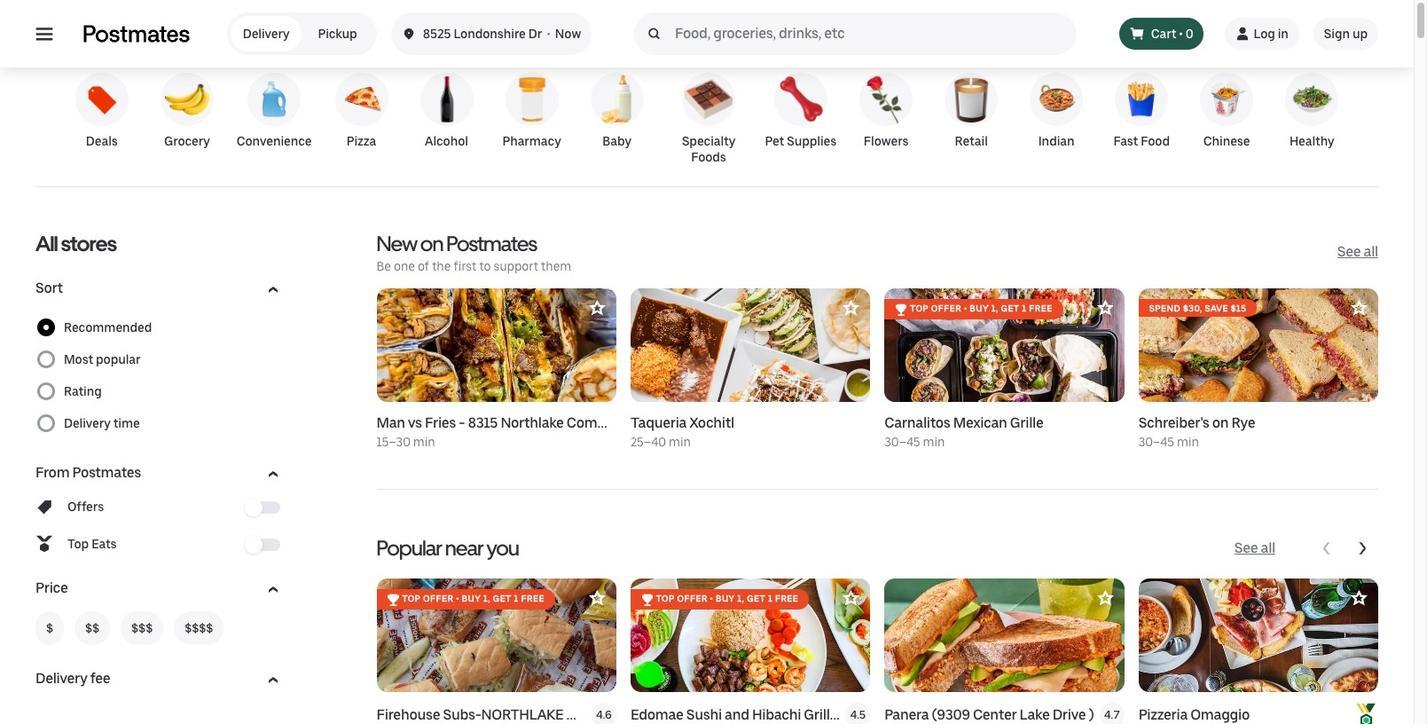 Task type: vqa. For each thing, say whether or not it's contained in the screenshot.
1600
no



Task type: describe. For each thing, give the bounding box(es) containing it.
grocery
[[164, 134, 210, 148]]

specialty foods
[[682, 134, 736, 164]]

new on postmates link
[[377, 230, 572, 258]]

$$
[[85, 621, 99, 635]]

0 horizontal spatial see all
[[1235, 540, 1276, 556]]

$$$
[[131, 621, 153, 635]]

now
[[555, 27, 581, 41]]

one
[[394, 259, 415, 273]]

fee
[[90, 670, 110, 687]]

healthy link
[[1277, 73, 1348, 149]]

fast food link
[[1107, 73, 1178, 149]]

add to favorites image
[[1097, 299, 1114, 317]]

from postmates
[[35, 464, 141, 481]]

cart
[[1152, 27, 1177, 41]]

supplies
[[787, 134, 837, 148]]

londonshire
[[454, 27, 526, 41]]

offers
[[67, 500, 104, 514]]

log
[[1254, 27, 1276, 41]]

deals
[[86, 134, 118, 148]]

from
[[35, 464, 70, 481]]

grocery link
[[152, 73, 223, 149]]

alcohol link
[[411, 73, 482, 149]]

sort
[[35, 280, 63, 296]]

stores
[[61, 231, 116, 256]]

0
[[1186, 27, 1194, 41]]

in
[[1279, 27, 1289, 41]]

chinese link
[[1192, 73, 1263, 149]]

price button
[[35, 580, 284, 601]]

postmates inside button
[[72, 464, 141, 481]]

sign up link
[[1314, 18, 1379, 50]]

indian
[[1039, 134, 1075, 148]]

delivery fee button
[[35, 670, 284, 691]]

foods
[[691, 150, 727, 164]]

most popular
[[64, 352, 141, 367]]

pet
[[765, 134, 785, 148]]

$$$$ button
[[174, 611, 224, 645]]

popular near you link
[[377, 534, 519, 563]]

1 vertical spatial see all link
[[1235, 538, 1276, 559]]

indian link
[[1022, 73, 1093, 149]]

fast
[[1114, 134, 1139, 148]]

pizza link
[[326, 73, 397, 149]]

sort button
[[35, 280, 284, 301]]

specialty foods link
[[667, 73, 751, 165]]

convenience
[[237, 134, 312, 148]]

first
[[454, 259, 477, 273]]

pharmacy
[[503, 134, 561, 148]]

dr
[[529, 27, 542, 41]]

flowers link
[[851, 73, 922, 149]]

from postmates button
[[35, 464, 284, 485]]

2 • from the left
[[1180, 27, 1184, 41]]

delivery for delivery time
[[64, 416, 111, 430]]

rating
[[64, 384, 102, 398]]

baby
[[603, 134, 632, 148]]

time
[[113, 416, 140, 430]]

new
[[377, 231, 417, 256]]

all
[[35, 231, 58, 256]]

delivery fee
[[35, 670, 110, 687]]

$$$$
[[185, 621, 213, 635]]

recommended
[[64, 320, 152, 335]]

delivery time
[[64, 416, 140, 430]]

chinese
[[1204, 134, 1251, 148]]

Food, groceries, drinks, etc text field
[[675, 23, 1070, 44]]

pet supplies link
[[765, 73, 837, 149]]

postmates inside new on postmates be one of the first to support them
[[447, 231, 537, 256]]

you
[[487, 535, 519, 561]]

fast food
[[1114, 134, 1170, 148]]

option group containing recommended
[[35, 311, 284, 439]]

food
[[1141, 134, 1170, 148]]

of
[[418, 259, 429, 273]]



Task type: locate. For each thing, give the bounding box(es) containing it.
flowers
[[864, 134, 909, 148]]

•
[[547, 27, 550, 41], [1180, 27, 1184, 41]]

specialty
[[682, 134, 736, 148]]

0 vertical spatial delivery
[[243, 27, 290, 41]]

0 horizontal spatial see all link
[[1235, 538, 1276, 559]]

sign up
[[1325, 27, 1368, 41]]

1 horizontal spatial postmates
[[447, 231, 537, 256]]

to
[[479, 259, 491, 273]]

1 vertical spatial all
[[1262, 540, 1276, 556]]

sign
[[1325, 27, 1351, 41]]

see for the topmost see all link
[[1338, 243, 1362, 260]]

pizza
[[347, 134, 376, 148]]

delivery left pickup
[[243, 27, 290, 41]]

postmates up offers
[[72, 464, 141, 481]]

postmates up to
[[447, 231, 537, 256]]

baby link
[[582, 73, 653, 149]]

price
[[35, 580, 68, 596]]

top eats
[[67, 537, 117, 551]]

pickup
[[318, 27, 357, 41]]

delivery for delivery
[[243, 27, 290, 41]]

Delivery radio
[[231, 16, 302, 51]]

8525
[[423, 27, 451, 41]]

retail link
[[936, 73, 1007, 149]]

1 vertical spatial see all
[[1235, 540, 1276, 556]]

new on postmates be one of the first to support them
[[377, 231, 572, 273]]

cart • 0
[[1152, 27, 1194, 41]]

previous image
[[1321, 541, 1335, 556]]

see all
[[1338, 243, 1379, 260], [1235, 540, 1276, 556]]

1 vertical spatial see
[[1235, 540, 1259, 556]]

1 • from the left
[[547, 27, 550, 41]]

• left 0
[[1180, 27, 1184, 41]]

Pickup radio
[[302, 16, 373, 51]]

postmates home image
[[82, 23, 192, 44]]

1 horizontal spatial see all
[[1338, 243, 1379, 260]]

0 horizontal spatial •
[[547, 27, 550, 41]]

log in link
[[1226, 18, 1300, 50]]

delivery
[[243, 27, 290, 41], [64, 416, 111, 430], [35, 670, 87, 687]]

delivery for delivery fee
[[35, 670, 87, 687]]

pet supplies
[[765, 134, 837, 148]]

$
[[46, 621, 53, 635]]

most
[[64, 352, 93, 367]]

popular
[[96, 352, 141, 367]]

see for the bottommost see all link
[[1235, 540, 1259, 556]]

$$$ button
[[121, 611, 163, 645]]

log in
[[1254, 27, 1289, 41]]

next image
[[1356, 541, 1370, 556]]

1 horizontal spatial see
[[1338, 243, 1362, 260]]

main navigation menu image
[[35, 25, 53, 43]]

0 vertical spatial all
[[1365, 243, 1379, 260]]

see all link
[[1338, 241, 1379, 263], [1235, 538, 1276, 559]]

deals link
[[66, 73, 137, 149]]

$$ button
[[75, 611, 110, 645]]

delivery left fee
[[35, 670, 87, 687]]

0 vertical spatial see all
[[1338, 243, 1379, 260]]

support
[[494, 259, 539, 273]]

delivery inside button
[[35, 670, 87, 687]]

convenience link
[[237, 73, 312, 149]]

popular
[[377, 535, 442, 561]]

the
[[432, 259, 451, 273]]

them
[[541, 259, 572, 273]]

see
[[1338, 243, 1362, 260], [1235, 540, 1259, 556]]

on
[[420, 231, 443, 256]]

healthy
[[1290, 134, 1335, 148]]

0 vertical spatial see all link
[[1338, 241, 1379, 263]]

1 horizontal spatial see all link
[[1338, 241, 1379, 263]]

top
[[67, 537, 89, 551]]

be
[[377, 259, 391, 273]]

$ button
[[35, 611, 64, 645]]

1 vertical spatial delivery
[[64, 416, 111, 430]]

alcohol
[[425, 134, 468, 148]]

1 horizontal spatial all
[[1365, 243, 1379, 260]]

near
[[445, 535, 483, 561]]

1 vertical spatial postmates
[[72, 464, 141, 481]]

all stores
[[35, 231, 116, 256]]

retail
[[955, 134, 988, 148]]

0 horizontal spatial see
[[1235, 540, 1259, 556]]

0 horizontal spatial postmates
[[72, 464, 141, 481]]

2 vertical spatial delivery
[[35, 670, 87, 687]]

0 horizontal spatial all
[[1262, 540, 1276, 556]]

option group
[[35, 311, 284, 439]]

0 vertical spatial see
[[1338, 243, 1362, 260]]

8525 londonshire dr • now
[[423, 27, 581, 41]]

up
[[1353, 27, 1368, 41]]

add to favorites image
[[588, 299, 606, 317], [842, 299, 860, 317], [1351, 299, 1368, 317], [588, 589, 606, 607], [842, 589, 860, 607], [1097, 589, 1114, 607], [1351, 589, 1368, 607]]

all
[[1365, 243, 1379, 260], [1262, 540, 1276, 556]]

0 vertical spatial postmates
[[447, 231, 537, 256]]

1 horizontal spatial •
[[1180, 27, 1184, 41]]

eats
[[92, 537, 117, 551]]

pharmacy link
[[497, 73, 568, 149]]

deliver to image
[[402, 23, 416, 44]]

delivery down rating
[[64, 416, 111, 430]]

delivery inside radio
[[243, 27, 290, 41]]

popular near you
[[377, 535, 519, 561]]

postmates
[[447, 231, 537, 256], [72, 464, 141, 481]]

• right dr
[[547, 27, 550, 41]]



